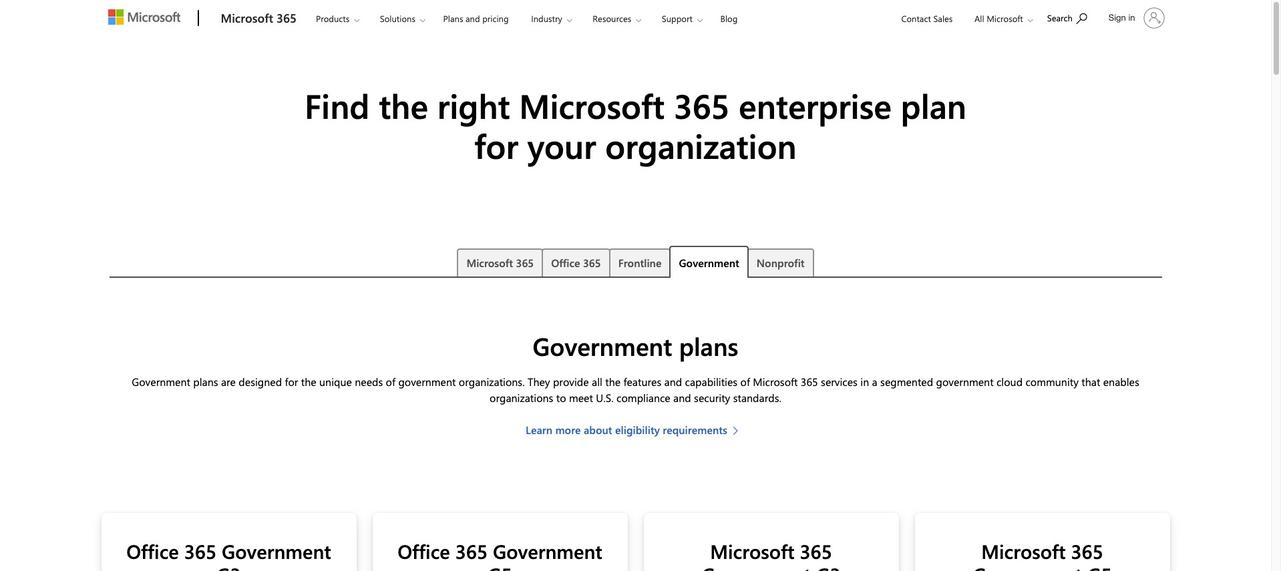 Task type: locate. For each thing, give the bounding box(es) containing it.
office inside office 365 government g5
[[398, 539, 450, 564]]

plans inside 'government plans are designed for the unique needs of government organizations. they provide all the features and capabilities of microsoft 365 services in a segmented government cloud community that enables organizations to meet u.s. compliance and security standards.'
[[193, 375, 218, 389]]

0 horizontal spatial government
[[399, 375, 456, 389]]

1 g3 from the left
[[217, 562, 241, 571]]

microsoft image
[[108, 9, 180, 25]]

0 horizontal spatial g5
[[488, 562, 512, 571]]

needs
[[355, 375, 383, 389]]

2 horizontal spatial office
[[551, 256, 580, 270]]

a
[[872, 375, 878, 389]]

1 horizontal spatial g5
[[1088, 562, 1112, 571]]

government right "of"
[[399, 375, 456, 389]]

g3 for microsoft
[[817, 562, 841, 571]]

for inside find the right microsoft 365 enterprise plan for your organization
[[475, 123, 519, 168]]

government inside microsoft 365 government g5
[[973, 562, 1083, 571]]

organizations
[[490, 391, 554, 405]]

they
[[528, 375, 550, 389]]

g5 inside microsoft 365 government g5
[[1088, 562, 1112, 571]]

and right features
[[665, 375, 682, 389]]

1 horizontal spatial g3
[[817, 562, 841, 571]]

right
[[438, 83, 510, 128]]

0 horizontal spatial plans
[[193, 375, 218, 389]]

microsoft inside microsoft 365 government g5
[[982, 539, 1066, 564]]

learn
[[526, 423, 553, 437]]

about
[[584, 423, 613, 437]]

1 horizontal spatial in
[[1129, 13, 1136, 23]]

and
[[466, 13, 480, 24], [665, 375, 682, 389], [674, 391, 691, 405]]

0 horizontal spatial microsoft 365 link
[[214, 1, 303, 37]]

g5 for office
[[488, 562, 512, 571]]

0 horizontal spatial microsoft 365
[[221, 10, 297, 26]]

government inside 'government plans are designed for the unique needs of government organizations. they provide all the features and capabilities of microsoft 365 services in a segmented government cloud community that enables organizations to meet u.s. compliance and security standards.'
[[132, 375, 190, 389]]

0 vertical spatial microsoft 365
[[221, 10, 297, 26]]

g3 inside microsoft 365 government g3
[[817, 562, 841, 571]]

features
[[624, 375, 662, 389]]

for inside 'government plans are designed for the unique needs of government organizations. they provide all the features and capabilities of microsoft 365 services in a segmented government cloud community that enables organizations to meet u.s. compliance and security standards.'
[[285, 375, 298, 389]]

2 g5 from the left
[[1088, 562, 1112, 571]]

products button
[[305, 1, 370, 36]]

services
[[821, 375, 858, 389]]

government link
[[670, 246, 749, 278]]

are
[[221, 375, 236, 389]]

0 horizontal spatial in
[[861, 375, 870, 389]]

government
[[679, 256, 740, 270], [533, 329, 673, 362], [132, 375, 190, 389], [222, 539, 331, 564], [493, 539, 603, 564], [702, 562, 811, 571], [973, 562, 1083, 571]]

1 horizontal spatial government
[[937, 375, 994, 389]]

designed
[[239, 375, 282, 389]]

1 horizontal spatial office
[[398, 539, 450, 564]]

plans
[[443, 13, 463, 24]]

0 horizontal spatial for
[[285, 375, 298, 389]]

unique
[[319, 375, 352, 389]]

1 vertical spatial for
[[285, 375, 298, 389]]

microsoft 365
[[221, 10, 297, 26], [467, 256, 534, 270]]

0 vertical spatial in
[[1129, 13, 1136, 23]]

contact sales link
[[896, 1, 959, 33]]

in left a
[[861, 375, 870, 389]]

all microsoft
[[975, 13, 1024, 24]]

the
[[379, 83, 428, 128], [301, 375, 317, 389], [606, 375, 621, 389]]

microsoft inside microsoft 365 government g3
[[710, 539, 795, 564]]

g5 inside office 365 government g5
[[488, 562, 512, 571]]

2 g3 from the left
[[817, 562, 841, 571]]

and inside 'link'
[[466, 13, 480, 24]]

0 horizontal spatial g3
[[217, 562, 241, 571]]

office 365 government g3
[[126, 539, 331, 571]]

for left your
[[475, 123, 519, 168]]

your
[[528, 123, 597, 168]]

1 government from the left
[[399, 375, 456, 389]]

security
[[694, 391, 731, 405]]

office
[[551, 256, 580, 270], [126, 539, 179, 564], [398, 539, 450, 564]]

government left cloud
[[937, 375, 994, 389]]

plans up capabilities
[[679, 329, 739, 362]]

0 vertical spatial for
[[475, 123, 519, 168]]

in right the 'sign'
[[1129, 13, 1136, 23]]

0 vertical spatial and
[[466, 13, 480, 24]]

compliance
[[617, 391, 671, 405]]

365
[[277, 10, 297, 26], [674, 83, 730, 128], [516, 256, 534, 270], [583, 256, 601, 270], [801, 375, 818, 389], [184, 539, 217, 564], [456, 539, 488, 564], [800, 539, 833, 564], [1072, 539, 1104, 564]]

blog
[[721, 13, 738, 24]]

1 horizontal spatial the
[[379, 83, 428, 128]]

microsoft 365 link
[[214, 1, 303, 37], [457, 249, 543, 277]]

g3 inside office 365 government g3
[[217, 562, 241, 571]]

1 vertical spatial in
[[861, 375, 870, 389]]

plans for government plans
[[679, 329, 739, 362]]

1 vertical spatial plans
[[193, 375, 218, 389]]

the left unique
[[301, 375, 317, 389]]

government inside microsoft 365 government g3
[[702, 562, 811, 571]]

2 horizontal spatial the
[[606, 375, 621, 389]]

of
[[386, 375, 396, 389]]

all
[[975, 13, 985, 24]]

microsoft
[[221, 10, 273, 26], [987, 13, 1024, 24], [519, 83, 665, 128], [467, 256, 513, 270], [710, 539, 795, 564], [982, 539, 1066, 564]]

provide
[[553, 375, 589, 389]]

1 horizontal spatial for
[[475, 123, 519, 168]]

1 horizontal spatial plans
[[679, 329, 739, 362]]

sign in link
[[1101, 2, 1170, 34]]

2 government from the left
[[937, 375, 994, 389]]

find the right microsoft 365 enterprise plan for your organization
[[305, 83, 967, 168]]

solutions button
[[369, 1, 436, 36]]

0 horizontal spatial office
[[126, 539, 179, 564]]

1 g5 from the left
[[488, 562, 512, 571]]

in
[[1129, 13, 1136, 23], [861, 375, 870, 389]]

office for office 365 government g3
[[126, 539, 179, 564]]

for right designed
[[285, 375, 298, 389]]

solutions
[[380, 13, 416, 24]]

frontline
[[619, 256, 662, 270]]

microsoft inside dropdown button
[[987, 13, 1024, 24]]

industry
[[531, 13, 563, 24]]

government plans are designed for the unique needs of government organizations. they provide all the features and capabilities of microsoft 365 services in a segmented government cloud community that enables organizations to meet u.s. compliance and security standards.
[[132, 375, 1140, 405]]

the right all
[[606, 375, 621, 389]]

government
[[399, 375, 456, 389], [937, 375, 994, 389]]

the right find
[[379, 83, 428, 128]]

and left security
[[674, 391, 691, 405]]

2 vertical spatial and
[[674, 391, 691, 405]]

resources
[[593, 13, 632, 24]]

sign in
[[1109, 13, 1136, 23]]

g5
[[488, 562, 512, 571], [1088, 562, 1112, 571]]

0 horizontal spatial the
[[301, 375, 317, 389]]

1 vertical spatial microsoft 365 link
[[457, 249, 543, 277]]

plans left "are"
[[193, 375, 218, 389]]

for
[[475, 123, 519, 168], [285, 375, 298, 389]]

office inside office 365 government g3
[[126, 539, 179, 564]]

g3
[[217, 562, 241, 571], [817, 562, 841, 571]]

office 365
[[551, 256, 601, 270]]

and right plans
[[466, 13, 480, 24]]

1 vertical spatial microsoft 365
[[467, 256, 534, 270]]

u.s.
[[596, 391, 614, 405]]

plans
[[679, 329, 739, 362], [193, 375, 218, 389]]

0 vertical spatial plans
[[679, 329, 739, 362]]



Task type: describe. For each thing, give the bounding box(es) containing it.
more
[[556, 423, 581, 437]]

nonprofit
[[757, 256, 805, 270]]

contact
[[902, 13, 931, 24]]

learn more about eligibility requirements link
[[526, 423, 746, 439]]

microsoft 365 government g5
[[973, 539, 1112, 571]]

g5 for microsoft
[[1088, 562, 1112, 571]]

of microsoft
[[741, 375, 798, 389]]

365 inside office 365 government g3
[[184, 539, 217, 564]]

all microsoft button
[[964, 1, 1040, 36]]

products
[[316, 13, 350, 24]]

plans for government plans are designed for the unique needs of government organizations. they provide all the features and capabilities of microsoft 365 services in a segmented government cloud community that enables organizations to meet u.s. compliance and security standards.
[[193, 375, 218, 389]]

in inside 'government plans are designed for the unique needs of government organizations. they provide all the features and capabilities of microsoft 365 services in a segmented government cloud community that enables organizations to meet u.s. compliance and security standards.'
[[861, 375, 870, 389]]

365 inside microsoft 365 government g3
[[800, 539, 833, 564]]

search button
[[1042, 2, 1094, 32]]

microsoft 365 government g3
[[702, 539, 841, 571]]

blog link
[[715, 1, 744, 33]]

enterprise
[[739, 83, 892, 128]]

cloud
[[997, 375, 1023, 389]]

sales
[[934, 13, 953, 24]]

find
[[305, 83, 370, 128]]

organization
[[606, 123, 797, 168]]

1 horizontal spatial microsoft 365 link
[[457, 249, 543, 277]]

office for office 365
[[551, 256, 580, 270]]

1 horizontal spatial microsoft 365
[[467, 256, 534, 270]]

eligibility
[[615, 423, 660, 437]]

support
[[662, 13, 693, 24]]

government plans
[[533, 329, 739, 362]]

office for office 365 government g5
[[398, 539, 450, 564]]

resources button
[[582, 1, 652, 36]]

Search search field
[[1041, 2, 1101, 32]]

community
[[1026, 375, 1079, 389]]

meet
[[569, 391, 593, 405]]

segmented
[[881, 375, 934, 389]]

plans and pricing link
[[437, 1, 515, 33]]

365 inside microsoft 365 government g5
[[1072, 539, 1104, 564]]

sign
[[1109, 13, 1127, 23]]

365 inside 'government plans are designed for the unique needs of government organizations. they provide all the features and capabilities of microsoft 365 services in a segmented government cloud community that enables organizations to meet u.s. compliance and security standards.'
[[801, 375, 818, 389]]

365 inside find the right microsoft 365 enterprise plan for your organization
[[674, 83, 730, 128]]

requirements
[[663, 423, 728, 437]]

nonprofit link
[[748, 249, 814, 277]]

plan
[[901, 83, 967, 128]]

all
[[592, 375, 603, 389]]

capabilities
[[685, 375, 738, 389]]

frontline link
[[609, 249, 671, 277]]

office 365 link
[[542, 249, 611, 277]]

enables
[[1104, 375, 1140, 389]]

support button
[[651, 1, 714, 36]]

that
[[1082, 375, 1101, 389]]

standards.
[[734, 391, 782, 405]]

plans and pricing
[[443, 13, 509, 24]]

365 inside office 365 link
[[583, 256, 601, 270]]

contact sales
[[902, 13, 953, 24]]

office 365 government g5
[[398, 539, 603, 571]]

search
[[1048, 12, 1073, 23]]

365 inside office 365 government g5
[[456, 539, 488, 564]]

0 vertical spatial microsoft 365 link
[[214, 1, 303, 37]]

microsoft inside find the right microsoft 365 enterprise plan for your organization
[[519, 83, 665, 128]]

to
[[557, 391, 566, 405]]

industry button
[[520, 1, 583, 36]]

organizations.
[[459, 375, 525, 389]]

1 vertical spatial and
[[665, 375, 682, 389]]

government inside office 365 government g5
[[493, 539, 603, 564]]

learn more about eligibility requirements
[[526, 423, 728, 437]]

pricing
[[483, 13, 509, 24]]

g3 for office
[[217, 562, 241, 571]]

the inside find the right microsoft 365 enterprise plan for your organization
[[379, 83, 428, 128]]

government inside office 365 government g3
[[222, 539, 331, 564]]



Task type: vqa. For each thing, say whether or not it's contained in the screenshot.
Government plans
yes



